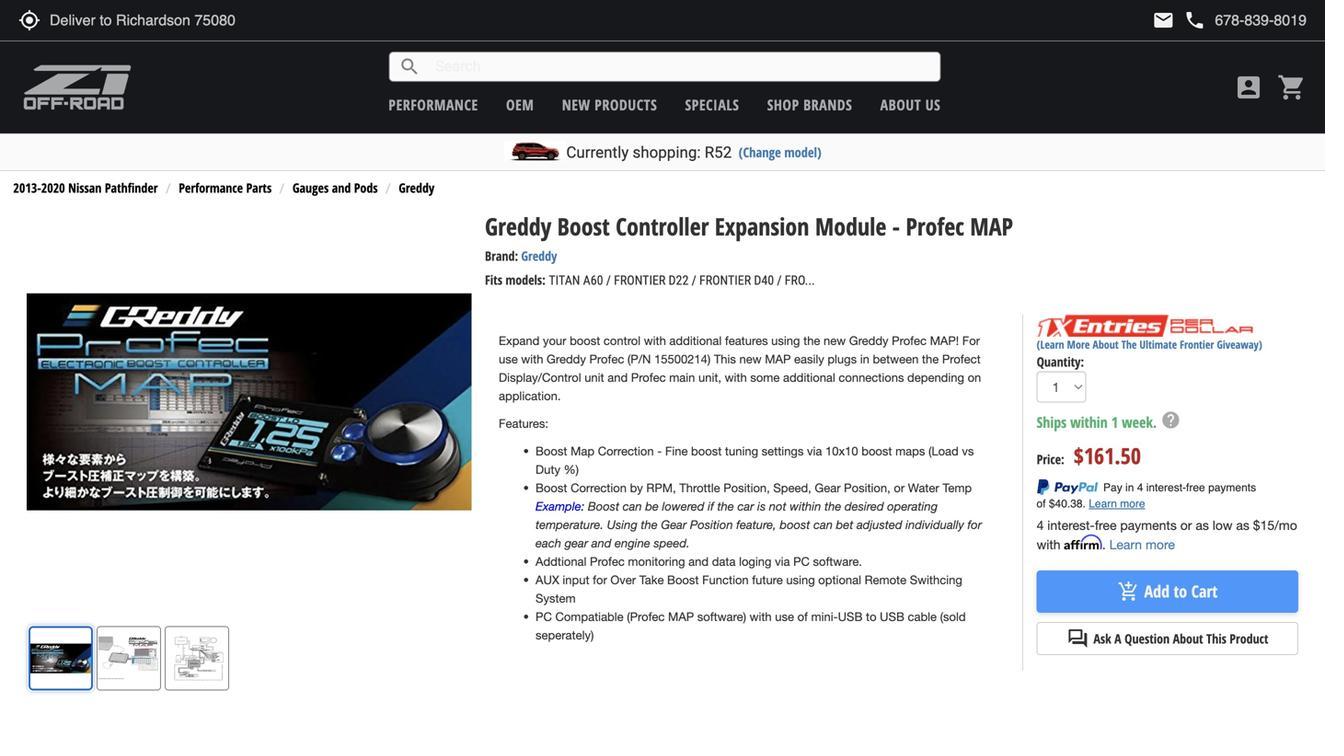 Task type: vqa. For each thing, say whether or not it's contained in the screenshot.
Tires
no



Task type: locate. For each thing, give the bounding box(es) containing it.
2 vertical spatial about
[[1174, 630, 1204, 648]]

speed.
[[654, 537, 690, 551]]

0 horizontal spatial to
[[866, 610, 877, 624]]

connections
[[839, 371, 905, 385]]

position, up the car
[[724, 481, 770, 496]]

settings
[[762, 444, 804, 459]]

gauges and pods
[[293, 179, 378, 197]]

0 vertical spatial for
[[968, 518, 982, 532]]

2 as from the left
[[1237, 518, 1250, 533]]

within left 1
[[1071, 413, 1108, 433]]

bet
[[837, 518, 854, 532]]

1 horizontal spatial can
[[814, 518, 833, 532]]

0 horizontal spatial via
[[775, 555, 790, 569]]

usb down optional
[[839, 610, 863, 624]]

new down features
[[740, 352, 762, 367]]

0 horizontal spatial or
[[894, 481, 905, 496]]

for inside addtional profec monitoring and data loging via pc software. aux input for over take boost function future using optional remote swithcing system
[[593, 573, 608, 588]]

the
[[804, 334, 821, 348], [923, 352, 939, 367], [718, 500, 735, 514], [825, 500, 842, 514], [641, 518, 658, 532]]

and inside expand your boost control with additional features using the new greddy profec map! for use with greddy profec (p/n 15500214) this new map easily plugs in between the profect display/control unit and profec main unit, with some additional connections depending on application.
[[608, 371, 628, 385]]

and left pods
[[332, 179, 351, 197]]

0 vertical spatial using
[[772, 334, 801, 348]]

for right individually
[[968, 518, 982, 532]]

2 horizontal spatial new
[[824, 334, 846, 348]]

engine
[[615, 537, 651, 551]]

0 vertical spatial -
[[893, 210, 900, 243]]

boost up using at left bottom
[[588, 500, 620, 514]]

within
[[1071, 413, 1108, 433], [790, 500, 822, 514]]

us
[[926, 95, 941, 115]]

boost inside boost map correction - fine boost tuning settings via 10x10 boost maps (load vs duty %)
[[536, 444, 568, 459]]

water
[[909, 481, 940, 496]]

boost
[[558, 210, 610, 243], [536, 444, 568, 459], [536, 481, 568, 496], [588, 500, 620, 514], [668, 573, 699, 588]]

2 horizontal spatial about
[[1174, 630, 1204, 648]]

as right low
[[1237, 518, 1250, 533]]

1 vertical spatial via
[[775, 555, 790, 569]]

1 horizontal spatial for
[[968, 518, 982, 532]]

greddy link up models:
[[522, 247, 557, 265]]

greddy down your
[[547, 352, 586, 367]]

1 horizontal spatial gear
[[815, 481, 841, 496]]

0 horizontal spatial frontier
[[614, 273, 666, 288]]

gear
[[815, 481, 841, 496], [661, 518, 687, 532]]

1 horizontal spatial /
[[692, 273, 697, 288]]

- right module
[[893, 210, 900, 243]]

1 horizontal spatial within
[[1071, 413, 1108, 433]]

0 horizontal spatial for
[[593, 573, 608, 588]]

correction
[[598, 444, 654, 459], [571, 481, 627, 496]]

0 vertical spatial pc
[[794, 555, 810, 569]]

use left of
[[776, 610, 795, 624]]

vs
[[963, 444, 974, 459]]

greddy link
[[399, 179, 435, 197], [522, 247, 557, 265]]

position
[[690, 518, 733, 532]]

/mo with
[[1037, 518, 1298, 553]]

boost for boost can be lowered if the car is not within the desired operating temperature. using the gear position feature, boost can bet adjusted individually for each gear and engine speed.
[[588, 500, 620, 514]]

gear up speed.
[[661, 518, 687, 532]]

correction inside boost map correction - fine boost tuning settings via 10x10 boost maps (load vs duty %)
[[598, 444, 654, 459]]

boost map correction - fine boost tuning settings via 10x10 boost maps (load vs duty %)
[[536, 444, 974, 477]]

0 horizontal spatial /
[[607, 273, 611, 288]]

boost inside boost can be lowered if the car is not within the desired operating temperature. using the gear position feature, boost can bet adjusted individually for each gear and engine speed.
[[588, 500, 620, 514]]

boost for boost correction by rpm, throttle position, speed, gear position, or water temp
[[536, 481, 568, 496]]

feature,
[[737, 518, 777, 532]]

1 usb from the left
[[839, 610, 863, 624]]

0 vertical spatial correction
[[598, 444, 654, 459]]

/mo
[[1275, 518, 1298, 533]]

boost inside boost can be lowered if the car is not within the desired operating temperature. using the gear position feature, boost can bet adjusted individually for each gear and engine speed.
[[780, 518, 811, 532]]

2 usb from the left
[[880, 610, 905, 624]]

affirm
[[1065, 535, 1103, 551]]

0 horizontal spatial position,
[[724, 481, 770, 496]]

0 horizontal spatial new
[[562, 95, 591, 115]]

use down expand at the left of page
[[499, 352, 518, 367]]

2 / from the left
[[692, 273, 697, 288]]

0 vertical spatial can
[[623, 500, 642, 514]]

via left 10x10
[[808, 444, 823, 459]]

within inside ships within 1 week. help
[[1071, 413, 1108, 433]]

using
[[607, 518, 638, 532]]

(change
[[739, 143, 782, 161]]

new left 'products'
[[562, 95, 591, 115]]

profec up over
[[590, 555, 625, 569]]

correction up by
[[598, 444, 654, 459]]

pc
[[794, 555, 810, 569], [536, 610, 552, 624]]

profec right module
[[906, 210, 965, 243]]

shopping_cart link
[[1273, 73, 1307, 102]]

additional
[[670, 334, 722, 348], [784, 371, 836, 385]]

phone link
[[1184, 9, 1308, 31]]

for
[[963, 334, 981, 348]]

to right add
[[1174, 581, 1188, 603]]

add
[[1145, 581, 1170, 603]]

can down by
[[623, 500, 642, 514]]

0 horizontal spatial additional
[[670, 334, 722, 348]]

controller
[[616, 210, 709, 243]]

usb left cable
[[880, 610, 905, 624]]

1 vertical spatial use
[[776, 610, 795, 624]]

2 horizontal spatial map
[[971, 210, 1014, 243]]

the up easily
[[804, 334, 821, 348]]

with down 4
[[1037, 537, 1061, 553]]

can left bet
[[814, 518, 833, 532]]

price:
[[1037, 451, 1065, 468]]

cart
[[1192, 581, 1218, 603]]

(learn more about the ultimate frontier giveaway)
[[1037, 337, 1263, 352]]

0 vertical spatial about
[[881, 95, 922, 115]]

greddy right pods
[[399, 179, 435, 197]]

pc down system
[[536, 610, 552, 624]]

speed,
[[774, 481, 812, 496]]

1 vertical spatial gear
[[661, 518, 687, 532]]

0 vertical spatial within
[[1071, 413, 1108, 433]]

frontier left d40
[[700, 273, 752, 288]]

boost down duty at the left of page
[[536, 481, 568, 496]]

1 vertical spatial additional
[[784, 371, 836, 385]]

1 vertical spatial about
[[1093, 337, 1119, 352]]

0 horizontal spatial gear
[[661, 518, 687, 532]]

this up unit,
[[714, 352, 737, 367]]

swithcing
[[910, 573, 963, 588]]

is
[[758, 500, 766, 514]]

0 vertical spatial gear
[[815, 481, 841, 496]]

new up plugs
[[824, 334, 846, 348]]

plugs
[[828, 352, 857, 367]]

2 position, from the left
[[845, 481, 891, 496]]

with down future
[[750, 610, 772, 624]]

addtional
[[536, 555, 587, 569]]

via up future
[[775, 555, 790, 569]]

boost right your
[[570, 334, 601, 348]]

/ right d22
[[692, 273, 697, 288]]

using up easily
[[772, 334, 801, 348]]

learn
[[1110, 537, 1143, 553]]

frontier left d22
[[614, 273, 666, 288]]

about right question
[[1174, 630, 1204, 648]]

1 vertical spatial or
[[1181, 518, 1193, 533]]

addtional profec monitoring and data loging via pc software. aux input for over take boost function future using optional remote swithcing system
[[536, 555, 963, 606]]

0 horizontal spatial usb
[[839, 610, 863, 624]]

1 vertical spatial -
[[658, 444, 662, 459]]

2 horizontal spatial /
[[777, 273, 782, 288]]

use
[[499, 352, 518, 367], [776, 610, 795, 624]]

depending
[[908, 371, 965, 385]]

1 horizontal spatial this
[[1207, 630, 1227, 648]]

1 horizontal spatial position,
[[845, 481, 891, 496]]

unit
[[585, 371, 605, 385]]

account_box
[[1235, 73, 1264, 102]]

0 horizontal spatial within
[[790, 500, 822, 514]]

- left fine
[[658, 444, 662, 459]]

/ right d40
[[777, 273, 782, 288]]

greddy boost controller expansion module - profec map brand: greddy fits models: titan a60 / frontier d22 / frontier d40 / fro...
[[485, 210, 1014, 289]]

example:
[[536, 500, 585, 514]]

about left us
[[881, 95, 922, 115]]

1 horizontal spatial usb
[[880, 610, 905, 624]]

z1 motorsports logo image
[[23, 64, 132, 110]]

correction down %)
[[571, 481, 627, 496]]

question
[[1125, 630, 1170, 648]]

using right future
[[787, 573, 816, 588]]

each
[[536, 537, 562, 551]]

0 horizontal spatial -
[[658, 444, 662, 459]]

the up depending
[[923, 352, 939, 367]]

0 vertical spatial use
[[499, 352, 518, 367]]

pc inside addtional profec monitoring and data loging via pc software. aux input for over take boost function future using optional remote swithcing system
[[794, 555, 810, 569]]

1 vertical spatial for
[[593, 573, 608, 588]]

gear right speed,
[[815, 481, 841, 496]]

0 vertical spatial map
[[971, 210, 1014, 243]]

0 horizontal spatial greddy link
[[399, 179, 435, 197]]

1 vertical spatial within
[[790, 500, 822, 514]]

or up operating
[[894, 481, 905, 496]]

boost correction by rpm, throttle position, speed, gear position, or water temp
[[536, 481, 972, 496]]

greddy up brand:
[[485, 210, 552, 243]]

0 horizontal spatial this
[[714, 352, 737, 367]]

as left low
[[1196, 518, 1210, 533]]

and right gear
[[592, 537, 612, 551]]

usb
[[839, 610, 863, 624], [880, 610, 905, 624]]

0 horizontal spatial use
[[499, 352, 518, 367]]

or
[[894, 481, 905, 496], [1181, 518, 1193, 533]]

1 horizontal spatial frontier
[[700, 273, 752, 288]]

boost up duty at the left of page
[[536, 444, 568, 459]]

Search search field
[[421, 53, 940, 81]]

temperature.
[[536, 518, 604, 532]]

models:
[[506, 271, 546, 289]]

future
[[753, 573, 783, 588]]

boost down not
[[780, 518, 811, 532]]

about left the
[[1093, 337, 1119, 352]]

or left low
[[1181, 518, 1193, 533]]

1 horizontal spatial about
[[1093, 337, 1119, 352]]

1 horizontal spatial new
[[740, 352, 762, 367]]

on
[[968, 371, 982, 385]]

1 vertical spatial pc
[[536, 610, 552, 624]]

fits
[[485, 271, 503, 289]]

0 vertical spatial to
[[1174, 581, 1188, 603]]

greddy
[[399, 179, 435, 197], [485, 210, 552, 243], [522, 247, 557, 265], [850, 334, 889, 348], [547, 352, 586, 367]]

1 vertical spatial using
[[787, 573, 816, 588]]

greddy up models:
[[522, 247, 557, 265]]

2 vertical spatial new
[[740, 352, 762, 367]]

boost right take
[[668, 573, 699, 588]]

0 horizontal spatial can
[[623, 500, 642, 514]]

ultimate
[[1140, 337, 1178, 352]]

lowered
[[663, 500, 705, 514]]

for left over
[[593, 573, 608, 588]]

0 vertical spatial this
[[714, 352, 737, 367]]

remote
[[865, 573, 907, 588]]

to down remote
[[866, 610, 877, 624]]

about us link
[[881, 95, 941, 115]]

$15
[[1254, 518, 1275, 533]]

1 vertical spatial correction
[[571, 481, 627, 496]]

2 vertical spatial map
[[668, 610, 694, 624]]

cable
[[908, 610, 937, 624]]

- inside greddy boost controller expansion module - profec map brand: greddy fits models: titan a60 / frontier d22 / frontier d40 / fro...
[[893, 210, 900, 243]]

and right unit
[[608, 371, 628, 385]]

4 interest-free payments or as low as $15
[[1037, 518, 1275, 533]]

1 vertical spatial this
[[1207, 630, 1227, 648]]

within down speed,
[[790, 500, 822, 514]]

1 horizontal spatial pc
[[794, 555, 810, 569]]

map!
[[931, 334, 960, 348]]

1 horizontal spatial map
[[765, 352, 791, 367]]

with inside /mo with
[[1037, 537, 1061, 553]]

if
[[708, 500, 714, 514]]

1 vertical spatial can
[[814, 518, 833, 532]]

not
[[770, 500, 787, 514]]

0 horizontal spatial as
[[1196, 518, 1210, 533]]

additional up 15500214)
[[670, 334, 722, 348]]

quantity:
[[1037, 353, 1085, 371]]

this inside expand your boost control with additional features using the new greddy profec map! for use with greddy profec (p/n 15500214) this new map easily plugs in between the profect display/control unit and profec main unit, with some additional connections depending on application.
[[714, 352, 737, 367]]

easily
[[795, 352, 825, 367]]

-
[[893, 210, 900, 243], [658, 444, 662, 459]]

1 horizontal spatial as
[[1237, 518, 1250, 533]]

0 vertical spatial via
[[808, 444, 823, 459]]

1 horizontal spatial via
[[808, 444, 823, 459]]

greddy link right pods
[[399, 179, 435, 197]]

this left product
[[1207, 630, 1227, 648]]

1 vertical spatial to
[[866, 610, 877, 624]]

1 vertical spatial map
[[765, 352, 791, 367]]

greddy up in
[[850, 334, 889, 348]]

compatiable
[[556, 610, 624, 624]]

additional down easily
[[784, 371, 836, 385]]

(profec
[[627, 610, 665, 624]]

product
[[1230, 630, 1269, 648]]

between
[[873, 352, 919, 367]]

and left data
[[689, 555, 709, 569]]

a
[[1115, 630, 1122, 648]]

/ right a60 in the top of the page
[[607, 273, 611, 288]]

map inside expand your boost control with additional features using the new greddy profec map! for use with greddy profec (p/n 15500214) this new map easily plugs in between the profect display/control unit and profec main unit, with some additional connections depending on application.
[[765, 352, 791, 367]]

boost up a60 in the top of the page
[[558, 210, 610, 243]]

1 horizontal spatial greddy link
[[522, 247, 557, 265]]

pc left software.
[[794, 555, 810, 569]]

1 horizontal spatial -
[[893, 210, 900, 243]]

position, up desired
[[845, 481, 891, 496]]



Task type: describe. For each thing, give the bounding box(es) containing it.
within inside boost can be lowered if the car is not within the desired operating temperature. using the gear position feature, boost can bet adjusted individually for each gear and engine speed.
[[790, 500, 822, 514]]

0 horizontal spatial pc
[[536, 610, 552, 624]]

search
[[399, 56, 421, 78]]

expand your boost control with additional features using the new greddy profec map! for use with greddy profec (p/n 15500214) this new map easily plugs in between the profect display/control unit and profec main unit, with some additional connections depending on application.
[[499, 334, 982, 404]]

interest-
[[1048, 518, 1096, 533]]

unit,
[[699, 371, 722, 385]]

payments
[[1121, 518, 1178, 533]]

software)
[[698, 610, 747, 624]]

learn more link
[[1110, 537, 1176, 553]]

specials link
[[686, 95, 740, 115]]

profec up unit
[[590, 352, 625, 367]]

help
[[1161, 410, 1182, 431]]

boost left maps
[[862, 444, 893, 459]]

the right if
[[718, 500, 735, 514]]

0 vertical spatial or
[[894, 481, 905, 496]]

(load
[[929, 444, 959, 459]]

ask
[[1094, 630, 1112, 648]]

1
[[1112, 413, 1119, 433]]

car
[[738, 500, 755, 514]]

specials
[[686, 95, 740, 115]]

1 vertical spatial new
[[824, 334, 846, 348]]

(change model) link
[[739, 143, 822, 161]]

the down be
[[641, 518, 658, 532]]

question_answer ask a question about this product
[[1068, 628, 1269, 650]]

features:
[[499, 417, 552, 431]]

3 / from the left
[[777, 273, 782, 288]]

aux
[[536, 573, 560, 588]]

over
[[611, 573, 636, 588]]

frontier
[[1181, 337, 1215, 352]]

account_box link
[[1230, 73, 1269, 102]]

use inside expand your boost control with additional features using the new greddy profec map! for use with greddy profec (p/n 15500214) this new map easily plugs in between the profect display/control unit and profec main unit, with some additional connections depending on application.
[[499, 352, 518, 367]]

boost inside addtional profec monitoring and data loging via pc software. aux input for over take boost function future using optional remote swithcing system
[[668, 573, 699, 588]]

with up (p/n
[[644, 334, 666, 348]]

using inside addtional profec monitoring and data loging via pc software. aux input for over take boost function future using optional remote swithcing system
[[787, 573, 816, 588]]

phone
[[1184, 9, 1207, 31]]

week.
[[1123, 413, 1158, 433]]

0 vertical spatial additional
[[670, 334, 722, 348]]

duty
[[536, 463, 561, 477]]

via inside boost map correction - fine boost tuning settings via 10x10 boost maps (load vs duty %)
[[808, 444, 823, 459]]

application.
[[499, 389, 561, 404]]

the up bet
[[825, 500, 842, 514]]

with right unit,
[[725, 371, 747, 385]]

new products link
[[562, 95, 658, 115]]

low
[[1213, 518, 1233, 533]]

brands
[[804, 95, 853, 115]]

of
[[798, 610, 808, 624]]

boost inside expand your boost control with additional features using the new greddy profec map! for use with greddy profec (p/n 15500214) this new map easily plugs in between the profect display/control unit and profec main unit, with some additional connections depending on application.
[[570, 334, 601, 348]]

15500214)
[[655, 352, 711, 367]]

- inside boost map correction - fine boost tuning settings via 10x10 boost maps (load vs duty %)
[[658, 444, 662, 459]]

0 horizontal spatial about
[[881, 95, 922, 115]]

my_location
[[18, 9, 41, 31]]

maps
[[896, 444, 926, 459]]

your
[[543, 334, 567, 348]]

profec down (p/n
[[631, 371, 666, 385]]

boost inside greddy boost controller expansion module - profec map brand: greddy fits models: titan a60 / frontier d22 / frontier d40 / fro...
[[558, 210, 610, 243]]

expansion
[[715, 210, 810, 243]]

$161.50
[[1074, 441, 1142, 471]]

shop brands link
[[768, 95, 853, 115]]

software.
[[813, 555, 863, 569]]

0 vertical spatial new
[[562, 95, 591, 115]]

gauges
[[293, 179, 329, 197]]

2 frontier from the left
[[700, 273, 752, 288]]

monitoring
[[628, 555, 686, 569]]

boost for boost map correction - fine boost tuning settings via 10x10 boost maps (load vs duty %)
[[536, 444, 568, 459]]

.
[[1103, 537, 1106, 553]]

mail link
[[1153, 9, 1175, 31]]

profec up between
[[892, 334, 927, 348]]

profec inside addtional profec monitoring and data loging via pc software. aux input for over take boost function future using optional remote swithcing system
[[590, 555, 625, 569]]

using inside expand your boost control with additional features using the new greddy profec map! for use with greddy profec (p/n 15500214) this new map easily plugs in between the profect display/control unit and profec main unit, with some additional connections depending on application.
[[772, 334, 801, 348]]

map
[[571, 444, 595, 459]]

1 horizontal spatial to
[[1174, 581, 1188, 603]]

for inside boost can be lowered if the car is not within the desired operating temperature. using the gear position feature, boost can bet adjusted individually for each gear and engine speed.
[[968, 518, 982, 532]]

shop brands
[[768, 95, 853, 115]]

about inside question_answer ask a question about this product
[[1174, 630, 1204, 648]]

with up display/control
[[521, 352, 544, 367]]

0 vertical spatial greddy link
[[399, 179, 435, 197]]

be
[[646, 500, 659, 514]]

and inside boost can be lowered if the car is not within the desired operating temperature. using the gear position feature, boost can bet adjusted individually for each gear and engine speed.
[[592, 537, 612, 551]]

1 horizontal spatial use
[[776, 610, 795, 624]]

profect
[[943, 352, 981, 367]]

1 position, from the left
[[724, 481, 770, 496]]

free
[[1096, 518, 1117, 533]]

10x10
[[826, 444, 859, 459]]

input
[[563, 573, 590, 588]]

model)
[[785, 143, 822, 161]]

and inside addtional profec monitoring and data loging via pc software. aux input for over take boost function future using optional remote swithcing system
[[689, 555, 709, 569]]

gear inside boost can be lowered if the car is not within the desired operating temperature. using the gear position feature, boost can bet adjusted individually for each gear and engine speed.
[[661, 518, 687, 532]]

the
[[1122, 337, 1138, 352]]

some
[[751, 371, 780, 385]]

gear
[[565, 537, 588, 551]]

1 frontier from the left
[[614, 273, 666, 288]]

this inside question_answer ask a question about this product
[[1207, 630, 1227, 648]]

1 vertical spatial greddy link
[[522, 247, 557, 265]]

fro...
[[785, 273, 816, 288]]

boost right fine
[[692, 444, 722, 459]]

0 horizontal spatial map
[[668, 610, 694, 624]]

profec inside greddy boost controller expansion module - profec map brand: greddy fits models: titan a60 / frontier d22 / frontier d40 / fro...
[[906, 210, 965, 243]]

4
[[1037, 518, 1045, 533]]

2013-
[[13, 179, 41, 197]]

r52
[[705, 143, 732, 162]]

expand
[[499, 334, 540, 348]]

1 / from the left
[[607, 273, 611, 288]]

pc compatiable (profec map software) with use of mini-usb to usb cable
[[536, 610, 937, 624]]

via inside addtional profec monitoring and data loging via pc software. aux input for over take boost function future using optional remote swithcing system
[[775, 555, 790, 569]]

more
[[1068, 337, 1091, 352]]

1 horizontal spatial or
[[1181, 518, 1193, 533]]

mini-
[[812, 610, 839, 624]]

about us
[[881, 95, 941, 115]]

take
[[640, 573, 664, 588]]

fine
[[666, 444, 688, 459]]

performance
[[389, 95, 478, 115]]

affirm . learn more
[[1065, 535, 1176, 553]]

d22
[[669, 273, 689, 288]]

ships
[[1037, 413, 1067, 433]]

1 as from the left
[[1196, 518, 1210, 533]]

adjusted
[[857, 518, 903, 532]]

pathfinder
[[105, 179, 158, 197]]

add_shopping_cart
[[1118, 581, 1140, 603]]

2013-2020 nissan pathfinder
[[13, 179, 158, 197]]

giveaway)
[[1218, 337, 1263, 352]]

1 horizontal spatial additional
[[784, 371, 836, 385]]

loging
[[739, 555, 772, 569]]

parts
[[246, 179, 272, 197]]

map inside greddy boost controller expansion module - profec map brand: greddy fits models: titan a60 / frontier d22 / frontier d40 / fro...
[[971, 210, 1014, 243]]

mail phone
[[1153, 9, 1207, 31]]



